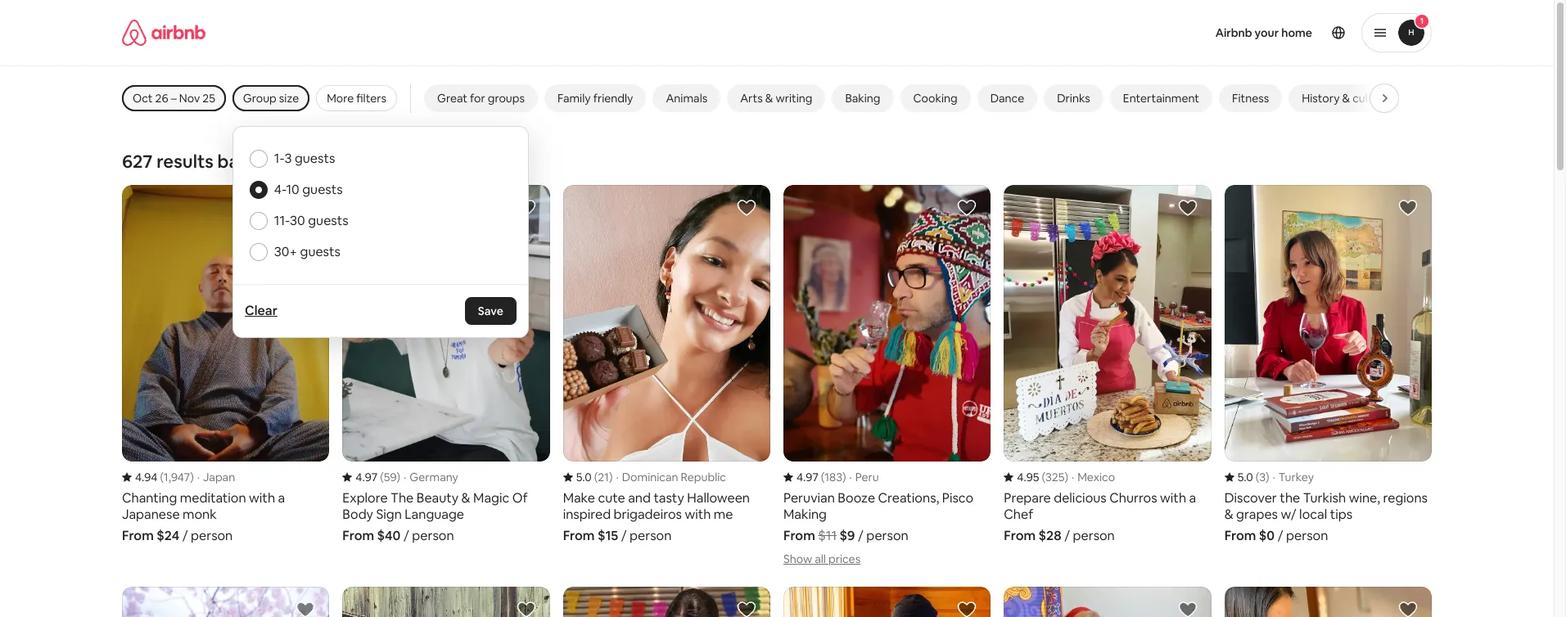 Task type: describe. For each thing, give the bounding box(es) containing it.
profile element
[[920, 0, 1433, 66]]

size
[[279, 91, 299, 106]]

guests for 11-30 guests
[[308, 212, 349, 229]]

family friendly element
[[558, 91, 634, 106]]

· for from $40
[[404, 470, 407, 485]]

family
[[558, 91, 591, 106]]

1 button
[[1362, 13, 1433, 52]]

group size button
[[233, 85, 310, 111]]

) for from $0
[[1266, 470, 1270, 485]]

more filters button
[[316, 85, 397, 111]]

· for from $24
[[197, 470, 200, 485]]

$24
[[157, 527, 179, 545]]

great for groups button
[[424, 84, 538, 112]]

cooking
[[914, 91, 958, 106]]

0 vertical spatial 3
[[285, 150, 292, 167]]

for
[[470, 91, 486, 106]]

writing
[[776, 91, 813, 106]]

person for from $28 / person
[[1073, 527, 1115, 545]]

arts & writing element
[[741, 91, 813, 106]]

arts
[[741, 91, 763, 106]]

) for from $24
[[190, 470, 194, 485]]

based
[[217, 150, 269, 173]]

from $28 / person
[[1004, 527, 1115, 545]]

4-
[[274, 181, 286, 198]]

guests for 1-3 guests
[[295, 150, 335, 167]]

rating 4.97 out of 5; 183 reviews image
[[784, 470, 847, 485]]

10
[[286, 181, 300, 198]]

11-30 guests
[[274, 212, 349, 229]]

results
[[157, 150, 214, 173]]

from $11 $9 / person show all prices
[[784, 527, 909, 567]]

show
[[784, 552, 813, 567]]

clear button
[[237, 295, 286, 328]]

history & culture button
[[1289, 84, 1403, 112]]

· for from
[[850, 470, 852, 485]]

group size
[[243, 91, 299, 106]]

fitness button
[[1220, 84, 1283, 112]]

dance element
[[991, 91, 1025, 106]]

$11
[[819, 527, 837, 545]]

$15
[[598, 527, 619, 545]]

save this experience image inside prepare delicious churros with a chef group
[[1178, 198, 1198, 218]]

cooking element
[[914, 91, 958, 106]]

mexico
[[1078, 470, 1116, 485]]

dominican
[[622, 470, 679, 485]]

rating 4.97 out of 5; 59 reviews image
[[343, 470, 401, 485]]

culture
[[1353, 91, 1390, 106]]

183
[[825, 470, 843, 485]]

11-
[[274, 212, 290, 229]]

airbnb your home link
[[1206, 16, 1323, 50]]

3 inside discover the turkish wine, regions & grapes w/ local tips group
[[1260, 470, 1266, 485]]

baking button
[[833, 84, 894, 112]]

person for from $24 / person
[[191, 527, 233, 545]]

friendly
[[594, 91, 634, 106]]

groups
[[488, 91, 525, 106]]

chanting meditation with a japanese monk group
[[122, 185, 330, 545]]

( for from
[[821, 470, 825, 485]]

59
[[384, 470, 397, 485]]

animals
[[666, 91, 708, 106]]

1-3 guests radio
[[250, 150, 268, 168]]

30+
[[274, 243, 297, 260]]

airbnb your home
[[1216, 25, 1313, 40]]

from $24 / person
[[122, 527, 233, 545]]

1 vertical spatial filters
[[341, 150, 390, 173]]

1-3 guests
[[274, 150, 335, 167]]

show all prices button
[[784, 552, 861, 567]]

fitness
[[1233, 91, 1270, 106]]

your inside profile element
[[1255, 25, 1280, 40]]

/ inside the from $11 $9 / person show all prices
[[858, 527, 864, 545]]

dance
[[991, 91, 1025, 106]]

rating 4.95 out of 5; 325 reviews image
[[1004, 470, 1069, 485]]

clear
[[245, 302, 277, 319]]

rating 5.0 out of 5; 3 reviews image
[[1225, 470, 1270, 485]]

explore the beauty & magic of body sign language group
[[343, 185, 550, 545]]

person for from $15 / person
[[630, 527, 672, 545]]

· peru
[[850, 470, 879, 485]]

( for from $15
[[595, 470, 598, 485]]

person for from $0 / person
[[1287, 527, 1329, 545]]

( for from $0
[[1256, 470, 1260, 485]]

drinks
[[1058, 91, 1091, 106]]

from for from $28 / person
[[1004, 527, 1036, 545]]

dance button
[[978, 84, 1038, 112]]

· for from $15
[[616, 470, 619, 485]]

· japan
[[197, 470, 235, 485]]

animals button
[[653, 84, 721, 112]]

save this experience image inside peruvian booze creations, pisco making group
[[958, 198, 977, 218]]

30
[[290, 212, 305, 229]]

rating 5.0 out of 5; 21 reviews image
[[563, 470, 613, 485]]

5.0 ( 3 )
[[1238, 470, 1270, 485]]

republic
[[681, 470, 727, 485]]

history & culture
[[1303, 91, 1390, 106]]

save
[[478, 304, 504, 319]]

more filters
[[327, 91, 387, 106]]

arts & writing button
[[728, 84, 826, 112]]

· dominican republic
[[616, 470, 727, 485]]

peruvian booze creations, pisco making group
[[784, 185, 991, 567]]

) for from $28
[[1065, 470, 1069, 485]]

4-10 guests radio
[[250, 181, 268, 199]]

30+ guests radio
[[250, 243, 268, 261]]



Task type: vqa. For each thing, say whether or not it's contained in the screenshot.
utah,
no



Task type: locate. For each thing, give the bounding box(es) containing it.
/ for from $15
[[621, 527, 627, 545]]

2 from from the left
[[343, 527, 374, 545]]

filters
[[357, 91, 387, 106], [341, 150, 390, 173]]

& for history
[[1343, 91, 1351, 106]]

5 / from the left
[[1065, 527, 1071, 545]]

4.95 ( 325 )
[[1018, 470, 1069, 485]]

1 4.97 from the left
[[356, 470, 378, 485]]

· right 5.0 ( 3 )
[[1273, 470, 1276, 485]]

( for from $40
[[380, 470, 384, 485]]

0 vertical spatial your
[[1255, 25, 1280, 40]]

guests up "4-10 guests"
[[295, 150, 335, 167]]

/ right $28
[[1065, 527, 1071, 545]]

( inside explore the beauty & magic of body sign language group
[[380, 470, 384, 485]]

·
[[197, 470, 200, 485], [404, 470, 407, 485], [616, 470, 619, 485], [850, 470, 852, 485], [1072, 470, 1075, 485], [1273, 470, 1276, 485]]

4.97 for from $40
[[356, 470, 378, 485]]

person inside explore the beauty & magic of body sign language group
[[412, 527, 454, 545]]

· mexico
[[1072, 470, 1116, 485]]

· inside prepare delicious churros with a chef group
[[1072, 470, 1075, 485]]

guests down 11-30 guests at the top left of page
[[300, 243, 341, 260]]

1 horizontal spatial 5.0
[[1238, 470, 1254, 485]]

person for from $40 / person
[[412, 527, 454, 545]]

0 vertical spatial save this experience image
[[958, 198, 977, 218]]

0 horizontal spatial 5.0
[[576, 470, 592, 485]]

person right $9
[[867, 527, 909, 545]]

arts & writing
[[741, 91, 813, 106]]

person right $24 on the left bottom of page
[[191, 527, 233, 545]]

( right 4.95
[[1042, 470, 1046, 485]]

/
[[182, 527, 188, 545], [404, 527, 409, 545], [621, 527, 627, 545], [858, 527, 864, 545], [1065, 527, 1071, 545], [1278, 527, 1284, 545]]

· left japan
[[197, 470, 200, 485]]

/ right $15
[[621, 527, 627, 545]]

peru
[[856, 470, 879, 485]]

from inside make cute and tasty halloween inspired brigadeiros with me group
[[563, 527, 595, 545]]

person inside prepare delicious churros with a chef group
[[1073, 527, 1115, 545]]

prepare delicious churros with a chef group
[[1004, 185, 1212, 545]]

/ inside explore the beauty & magic of body sign language group
[[404, 527, 409, 545]]

5.0 ( 21 )
[[576, 470, 613, 485]]

guests
[[295, 150, 335, 167], [302, 181, 343, 198], [308, 212, 349, 229], [300, 243, 341, 260]]

2 5.0 from the left
[[1238, 470, 1254, 485]]

5 from from the left
[[1004, 527, 1036, 545]]

save this experience image
[[296, 198, 316, 218], [517, 198, 536, 218], [737, 198, 757, 218], [1178, 198, 1198, 218], [1399, 198, 1419, 218], [296, 600, 316, 618], [517, 600, 536, 618], [737, 600, 757, 618], [958, 600, 977, 618], [1399, 600, 1419, 618]]

· inside discover the turkish wine, regions & grapes w/ local tips group
[[1273, 470, 1276, 485]]

entertainment
[[1124, 91, 1200, 106]]

from $0 / person
[[1225, 527, 1329, 545]]

from left $0
[[1225, 527, 1257, 545]]

prices
[[829, 552, 861, 567]]

animals element
[[666, 91, 708, 106]]

325
[[1046, 470, 1065, 485]]

from left $28
[[1004, 527, 1036, 545]]

0 horizontal spatial save this experience image
[[958, 198, 977, 218]]

make cute and tasty halloween inspired brigadeiros with me group
[[563, 185, 771, 545]]

person right $40
[[412, 527, 454, 545]]

( left · turkey at the bottom of the page
[[1256, 470, 1260, 485]]

) inside peruvian booze creations, pisco making group
[[843, 470, 847, 485]]

· inside peruvian booze creations, pisco making group
[[850, 470, 852, 485]]

2 person from the left
[[412, 527, 454, 545]]

history
[[1303, 91, 1340, 106]]

history & culture element
[[1303, 91, 1390, 106]]

( left "· germany"
[[380, 470, 384, 485]]

person inside discover the turkish wine, regions & grapes w/ local tips group
[[1287, 527, 1329, 545]]

discover the turkish wine, regions & grapes w/ local tips group
[[1225, 185, 1433, 545]]

from for from $11 $9 / person show all prices
[[784, 527, 816, 545]]

)
[[190, 470, 194, 485], [397, 470, 401, 485], [609, 470, 613, 485], [843, 470, 847, 485], [1065, 470, 1069, 485], [1266, 470, 1270, 485]]

fitness element
[[1233, 91, 1270, 106]]

· for from $28
[[1072, 470, 1075, 485]]

save this experience image inside explore the beauty & magic of body sign language group
[[517, 198, 536, 218]]

from inside prepare delicious churros with a chef group
[[1004, 527, 1036, 545]]

5.0 for $15
[[576, 470, 592, 485]]

· inside "chanting meditation with a japanese monk" group
[[197, 470, 200, 485]]

5.0 inside make cute and tasty halloween inspired brigadeiros with me group
[[576, 470, 592, 485]]

1 ( from the left
[[160, 470, 164, 485]]

family friendly
[[558, 91, 634, 106]]

person right $15
[[630, 527, 672, 545]]

3 / from the left
[[621, 527, 627, 545]]

from left $24 on the left bottom of page
[[122, 527, 154, 545]]

1 5.0 from the left
[[576, 470, 592, 485]]

person
[[191, 527, 233, 545], [412, 527, 454, 545], [630, 527, 672, 545], [867, 527, 909, 545], [1073, 527, 1115, 545], [1287, 527, 1329, 545]]

1 horizontal spatial 4.97
[[797, 470, 819, 485]]

) for from $40
[[397, 470, 401, 485]]

from left $15
[[563, 527, 595, 545]]

3 · from the left
[[616, 470, 619, 485]]

0 vertical spatial filters
[[357, 91, 387, 106]]

4.97 left 183
[[797, 470, 819, 485]]

4-10 guests
[[274, 181, 343, 198]]

/ right $0
[[1278, 527, 1284, 545]]

30+ guests
[[274, 243, 341, 260]]

1 person from the left
[[191, 527, 233, 545]]

6 · from the left
[[1273, 470, 1276, 485]]

1 / from the left
[[182, 527, 188, 545]]

· right 59 at the bottom left of the page
[[404, 470, 407, 485]]

& right arts
[[766, 91, 774, 106]]

filters inside button
[[357, 91, 387, 106]]

& for arts
[[766, 91, 774, 106]]

) inside "chanting meditation with a japanese monk" group
[[190, 470, 194, 485]]

your up "4-10 guests"
[[299, 150, 337, 173]]

1 horizontal spatial &
[[1343, 91, 1351, 106]]

1 horizontal spatial save this experience image
[[1178, 600, 1198, 618]]

& inside arts & writing button
[[766, 91, 774, 106]]

all
[[815, 552, 826, 567]]

3 left · turkey at the bottom of the page
[[1260, 470, 1266, 485]]

( inside "chanting meditation with a japanese monk" group
[[160, 470, 164, 485]]

5 person from the left
[[1073, 527, 1115, 545]]

& left 'culture'
[[1343, 91, 1351, 106]]

21
[[598, 470, 609, 485]]

4.95
[[1018, 470, 1040, 485]]

2 ) from the left
[[397, 470, 401, 485]]

( left · peru
[[821, 470, 825, 485]]

1,947
[[164, 470, 190, 485]]

1 horizontal spatial your
[[1255, 25, 1280, 40]]

) inside prepare delicious churros with a chef group
[[1065, 470, 1069, 485]]

more
[[327, 91, 354, 106]]

/ right $9
[[858, 527, 864, 545]]

3 right 1-3 guests radio at the left of the page
[[285, 150, 292, 167]]

save button
[[465, 297, 517, 325]]

4 / from the left
[[858, 527, 864, 545]]

11-30 guests radio
[[250, 212, 268, 230]]

) left · peru
[[843, 470, 847, 485]]

from up show
[[784, 527, 816, 545]]

/ for from $28
[[1065, 527, 1071, 545]]

) left · japan
[[190, 470, 194, 485]]

4.97
[[356, 470, 378, 485], [797, 470, 819, 485]]

entertainment element
[[1124, 91, 1200, 106]]

guests right the 30
[[308, 212, 349, 229]]

3 ) from the left
[[609, 470, 613, 485]]

1 & from the left
[[766, 91, 774, 106]]

from inside discover the turkish wine, regions & grapes w/ local tips group
[[1225, 527, 1257, 545]]

$28
[[1039, 527, 1062, 545]]

$9
[[840, 527, 856, 545]]

3 from from the left
[[563, 527, 595, 545]]

from inside "chanting meditation with a japanese monk" group
[[122, 527, 154, 545]]

baking
[[846, 91, 881, 106]]

guests for 4-10 guests
[[302, 181, 343, 198]]

entertainment button
[[1111, 84, 1213, 112]]

5.0 left · turkey at the bottom of the page
[[1238, 470, 1254, 485]]

4 · from the left
[[850, 470, 852, 485]]

) inside explore the beauty & magic of body sign language group
[[397, 470, 401, 485]]

· for from $0
[[1273, 470, 1276, 485]]

from for from $15 / person
[[563, 527, 595, 545]]

1 from from the left
[[122, 527, 154, 545]]

1 vertical spatial 3
[[1260, 470, 1266, 485]]

· inside make cute and tasty halloween inspired brigadeiros with me group
[[616, 470, 619, 485]]

( right 4.94
[[160, 470, 164, 485]]

person inside "chanting meditation with a japanese monk" group
[[191, 527, 233, 545]]

( inside make cute and tasty halloween inspired brigadeiros with me group
[[595, 470, 598, 485]]

from inside the from $11 $9 / person show all prices
[[784, 527, 816, 545]]

2 / from the left
[[404, 527, 409, 545]]

germany
[[410, 470, 459, 485]]

/ for from $40
[[404, 527, 409, 545]]

· right 325
[[1072, 470, 1075, 485]]

/ right $24 on the left bottom of page
[[182, 527, 188, 545]]

from $40 / person
[[343, 527, 454, 545]]

airbnb
[[1216, 25, 1253, 40]]

person right $28
[[1073, 527, 1115, 545]]

from $15 / person
[[563, 527, 672, 545]]

guests right the 10
[[302, 181, 343, 198]]

group
[[243, 91, 277, 106]]

/ inside make cute and tasty halloween inspired brigadeiros with me group
[[621, 527, 627, 545]]

6 person from the left
[[1287, 527, 1329, 545]]

) left · mexico
[[1065, 470, 1069, 485]]

5 · from the left
[[1072, 470, 1075, 485]]

from inside explore the beauty & magic of body sign language group
[[343, 527, 374, 545]]

) left "· germany"
[[397, 470, 401, 485]]

2 4.97 from the left
[[797, 470, 819, 485]]

4.97 inside explore the beauty & magic of body sign language group
[[356, 470, 378, 485]]

/ inside "chanting meditation with a japanese monk" group
[[182, 527, 188, 545]]

· right 21
[[616, 470, 619, 485]]

0 horizontal spatial &
[[766, 91, 774, 106]]

/ right $40
[[404, 527, 409, 545]]

great for groups
[[437, 91, 525, 106]]

from
[[122, 527, 154, 545], [343, 527, 374, 545], [563, 527, 595, 545], [784, 527, 816, 545], [1004, 527, 1036, 545], [1225, 527, 1257, 545]]

3 person from the left
[[630, 527, 672, 545]]

/ inside group
[[1278, 527, 1284, 545]]

5.0 inside discover the turkish wine, regions & grapes w/ local tips group
[[1238, 470, 1254, 485]]

· turkey
[[1273, 470, 1315, 485]]

( for from $28
[[1042, 470, 1046, 485]]

) for from $15
[[609, 470, 613, 485]]

filters right more
[[357, 91, 387, 106]]

1 vertical spatial your
[[299, 150, 337, 173]]

1 ) from the left
[[190, 470, 194, 485]]

· germany
[[404, 470, 459, 485]]

( for from $24
[[160, 470, 164, 485]]

from for from $40 / person
[[343, 527, 374, 545]]

great
[[437, 91, 468, 106]]

3 ( from the left
[[595, 470, 598, 485]]

627 results based on your filters
[[122, 150, 390, 173]]

4.97 for from
[[797, 470, 819, 485]]

( inside prepare delicious churros with a chef group
[[1042, 470, 1046, 485]]

) left "dominican"
[[609, 470, 613, 485]]

4.94
[[135, 470, 158, 485]]

6 ) from the left
[[1266, 470, 1270, 485]]

) inside make cute and tasty halloween inspired brigadeiros with me group
[[609, 470, 613, 485]]

6 / from the left
[[1278, 527, 1284, 545]]

drinks button
[[1045, 84, 1104, 112]]

great for groups element
[[437, 91, 525, 106]]

4.97 ( 183 )
[[797, 470, 847, 485]]

person inside the from $11 $9 / person show all prices
[[867, 527, 909, 545]]

baking element
[[846, 91, 881, 106]]

627
[[122, 150, 153, 173]]

$40
[[377, 527, 401, 545]]

) inside discover the turkish wine, regions & grapes w/ local tips group
[[1266, 470, 1270, 485]]

( inside discover the turkish wine, regions & grapes w/ local tips group
[[1256, 470, 1260, 485]]

· inside explore the beauty & magic of body sign language group
[[404, 470, 407, 485]]

) for from
[[843, 470, 847, 485]]

4 ) from the left
[[843, 470, 847, 485]]

4 person from the left
[[867, 527, 909, 545]]

1 · from the left
[[197, 470, 200, 485]]

0 horizontal spatial your
[[299, 150, 337, 173]]

) left · turkey at the bottom of the page
[[1266, 470, 1270, 485]]

your
[[1255, 25, 1280, 40], [299, 150, 337, 173]]

/ inside prepare delicious churros with a chef group
[[1065, 527, 1071, 545]]

4.97 inside peruvian booze creations, pisco making group
[[797, 470, 819, 485]]

2 & from the left
[[1343, 91, 1351, 106]]

( inside peruvian booze creations, pisco making group
[[821, 470, 825, 485]]

from for from $0 / person
[[1225, 527, 1257, 545]]

( left "dominican"
[[595, 470, 598, 485]]

& inside "history & culture" button
[[1343, 91, 1351, 106]]

5 ) from the left
[[1065, 470, 1069, 485]]

drinks element
[[1058, 91, 1091, 106]]

family friendly button
[[545, 84, 647, 112]]

5.0 left 21
[[576, 470, 592, 485]]

rating 4.94 out of 5; 1,947 reviews image
[[122, 470, 194, 485]]

/ for from $24
[[182, 527, 188, 545]]

0 horizontal spatial 4.97
[[356, 470, 378, 485]]

japan
[[203, 470, 235, 485]]

4 from from the left
[[784, 527, 816, 545]]

5.0
[[576, 470, 592, 485], [1238, 470, 1254, 485]]

person inside make cute and tasty halloween inspired brigadeiros with me group
[[630, 527, 672, 545]]

4 ( from the left
[[821, 470, 825, 485]]

person right $0
[[1287, 527, 1329, 545]]

1
[[1421, 16, 1425, 26]]

· left peru at right bottom
[[850, 470, 852, 485]]

filters right 1-3 guests
[[341, 150, 390, 173]]

4.97 left 59 at the bottom left of the page
[[356, 470, 378, 485]]

5.0 for $0
[[1238, 470, 1254, 485]]

home
[[1282, 25, 1313, 40]]

5 ( from the left
[[1042, 470, 1046, 485]]

from for from $24 / person
[[122, 527, 154, 545]]

save this experience image
[[958, 198, 977, 218], [1178, 600, 1198, 618]]

0 horizontal spatial 3
[[285, 150, 292, 167]]

/ for from $0
[[1278, 527, 1284, 545]]

4.94 ( 1,947 )
[[135, 470, 194, 485]]

cooking button
[[901, 84, 971, 112]]

6 from from the left
[[1225, 527, 1257, 545]]

3
[[285, 150, 292, 167], [1260, 470, 1266, 485]]

2 ( from the left
[[380, 470, 384, 485]]

turkey
[[1279, 470, 1315, 485]]

on
[[273, 150, 295, 173]]

1 vertical spatial save this experience image
[[1178, 600, 1198, 618]]

4.97 ( 59 )
[[356, 470, 401, 485]]

2 · from the left
[[404, 470, 407, 485]]

your left home
[[1255, 25, 1280, 40]]

&
[[766, 91, 774, 106], [1343, 91, 1351, 106]]

1 horizontal spatial 3
[[1260, 470, 1266, 485]]

6 ( from the left
[[1256, 470, 1260, 485]]

from left $40
[[343, 527, 374, 545]]

1-
[[274, 150, 285, 167]]

$0
[[1260, 527, 1275, 545]]



